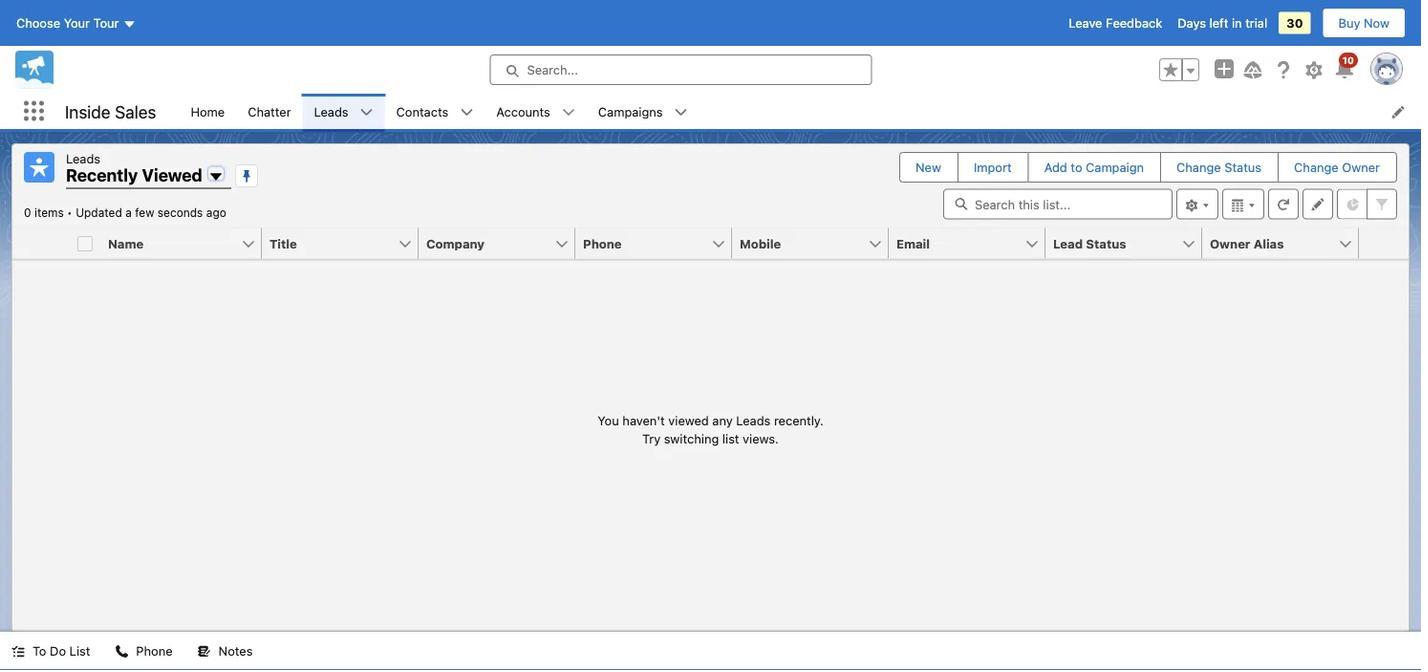 Task type: vqa. For each thing, say whether or not it's contained in the screenshot.
Change Owner button
yes



Task type: locate. For each thing, give the bounding box(es) containing it.
leads inside you haven't viewed any leads recently. try switching list views.
[[736, 413, 771, 427]]

cell
[[70, 228, 100, 260]]

status up owner alias
[[1225, 160, 1262, 174]]

accounts
[[496, 104, 551, 119]]

text default image down search... button
[[675, 106, 688, 119]]

status
[[598, 411, 824, 448]]

leave feedback link
[[1069, 16, 1163, 30]]

add
[[1045, 160, 1068, 174]]

3 text default image from the left
[[675, 106, 688, 119]]

days
[[1178, 16, 1207, 30]]

left
[[1210, 16, 1229, 30]]

text default image inside to do list button
[[11, 645, 25, 658]]

change for change status
[[1177, 160, 1222, 174]]

to do list
[[33, 644, 90, 658]]

0 vertical spatial leads
[[314, 104, 349, 119]]

change right campaign
[[1177, 160, 1222, 174]]

campaigns
[[598, 104, 663, 119]]

leads inside list item
[[314, 104, 349, 119]]

you
[[598, 413, 619, 427]]

group
[[1160, 58, 1200, 81]]

company element
[[419, 228, 587, 260]]

1 horizontal spatial change
[[1295, 160, 1339, 174]]

2 horizontal spatial text default image
[[675, 106, 688, 119]]

item number element
[[12, 228, 70, 260]]

text default image for to do list
[[11, 645, 25, 658]]

campaign
[[1086, 160, 1145, 174]]

owner alias
[[1210, 236, 1284, 250]]

text default image for leads
[[360, 106, 373, 119]]

sales
[[115, 101, 156, 122]]

1 vertical spatial phone
[[136, 644, 173, 658]]

text default image inside phone "button"
[[115, 645, 128, 658]]

text default image left to
[[11, 645, 25, 658]]

text default image for accounts
[[562, 106, 575, 119]]

accounts list item
[[485, 94, 587, 129]]

home link
[[179, 94, 236, 129]]

in
[[1232, 16, 1243, 30]]

buy
[[1339, 16, 1361, 30]]

list
[[723, 431, 740, 446]]

leads
[[314, 104, 349, 119], [66, 151, 100, 165], [736, 413, 771, 427]]

0 vertical spatial phone button
[[576, 228, 711, 259]]

leads link
[[303, 94, 360, 129]]

text default image left the 'contacts'
[[360, 106, 373, 119]]

import button
[[959, 153, 1027, 182]]

owner left alias on the top
[[1210, 236, 1251, 250]]

leads up views.
[[736, 413, 771, 427]]

status for change status
[[1225, 160, 1262, 174]]

0 horizontal spatial text default image
[[360, 106, 373, 119]]

to
[[1071, 160, 1083, 174]]

you haven't viewed any leads recently. try switching list views.
[[598, 413, 824, 446]]

action image
[[1360, 228, 1409, 259]]

inside
[[65, 101, 111, 122]]

1 horizontal spatial owner
[[1343, 160, 1381, 174]]

1 text default image from the left
[[360, 106, 373, 119]]

email
[[897, 236, 930, 250]]

2 text default image from the left
[[562, 106, 575, 119]]

2 horizontal spatial leads
[[736, 413, 771, 427]]

none search field inside recently viewed|leads|list view element
[[944, 189, 1173, 219]]

status
[[1225, 160, 1262, 174], [1086, 236, 1127, 250]]

phone inside "element"
[[583, 236, 622, 250]]

text default image right the list
[[115, 645, 128, 658]]

text default image right the 'contacts'
[[460, 106, 474, 119]]

leads list item
[[303, 94, 385, 129]]

title
[[270, 236, 297, 250]]

few
[[135, 206, 154, 219]]

action element
[[1360, 228, 1409, 260]]

text default image inside notes button
[[198, 645, 211, 658]]

list
[[179, 94, 1422, 129]]

0 horizontal spatial change
[[1177, 160, 1222, 174]]

change up owner alias element
[[1295, 160, 1339, 174]]

viewed
[[142, 165, 202, 185]]

1 change from the left
[[1177, 160, 1222, 174]]

None search field
[[944, 189, 1173, 219]]

0 vertical spatial owner
[[1343, 160, 1381, 174]]

recently.
[[774, 413, 824, 427]]

chatter
[[248, 104, 291, 119]]

campaigns link
[[587, 94, 675, 129]]

owner up action image
[[1343, 160, 1381, 174]]

list
[[69, 644, 90, 658]]

status containing you haven't viewed any leads recently.
[[598, 411, 824, 448]]

text default image left notes
[[198, 645, 211, 658]]

company button
[[419, 228, 555, 259]]

email element
[[889, 228, 1057, 260]]

leave feedback
[[1069, 16, 1163, 30]]

haven't
[[623, 413, 665, 427]]

1 vertical spatial owner
[[1210, 236, 1251, 250]]

text default image
[[460, 106, 474, 119], [11, 645, 25, 658], [115, 645, 128, 658], [198, 645, 211, 658]]

leads right chatter
[[314, 104, 349, 119]]

text default image
[[360, 106, 373, 119], [562, 106, 575, 119], [675, 106, 688, 119]]

1 horizontal spatial leads
[[314, 104, 349, 119]]

1 horizontal spatial phone button
[[576, 228, 711, 259]]

accounts link
[[485, 94, 562, 129]]

1 vertical spatial status
[[1086, 236, 1127, 250]]

2 change from the left
[[1295, 160, 1339, 174]]

notes button
[[186, 632, 264, 670]]

1 horizontal spatial text default image
[[562, 106, 575, 119]]

mobile button
[[732, 228, 868, 259]]

choose your tour button
[[15, 8, 137, 38]]

1 horizontal spatial status
[[1225, 160, 1262, 174]]

0 vertical spatial status
[[1225, 160, 1262, 174]]

choose
[[16, 16, 60, 30]]

text default image inside the campaigns list item
[[675, 106, 688, 119]]

1 vertical spatial leads
[[66, 151, 100, 165]]

text default image inside leads list item
[[360, 106, 373, 119]]

phone button
[[576, 228, 711, 259], [104, 632, 184, 670]]

phone
[[583, 236, 622, 250], [136, 644, 173, 658]]

text default image inside accounts list item
[[562, 106, 575, 119]]

2 vertical spatial leads
[[736, 413, 771, 427]]

lead status button
[[1046, 228, 1182, 259]]

new
[[916, 160, 942, 174]]

tour
[[93, 16, 119, 30]]

feedback
[[1106, 16, 1163, 30]]

leads down inside
[[66, 151, 100, 165]]

text default image right "accounts"
[[562, 106, 575, 119]]

0 vertical spatial phone
[[583, 236, 622, 250]]

0 horizontal spatial status
[[1086, 236, 1127, 250]]

0 horizontal spatial phone button
[[104, 632, 184, 670]]

chatter link
[[236, 94, 303, 129]]

0 horizontal spatial owner
[[1210, 236, 1251, 250]]

company
[[426, 236, 485, 250]]

owner
[[1343, 160, 1381, 174], [1210, 236, 1251, 250]]

0 horizontal spatial phone
[[136, 644, 173, 658]]

text default image for notes
[[198, 645, 211, 658]]

owner alias element
[[1203, 228, 1371, 260]]

alias
[[1254, 236, 1284, 250]]

name
[[108, 236, 144, 250]]

change
[[1177, 160, 1222, 174], [1295, 160, 1339, 174]]

status right lead on the top of the page
[[1086, 236, 1127, 250]]

1 horizontal spatial phone
[[583, 236, 622, 250]]

text default image for campaigns
[[675, 106, 688, 119]]

status for lead status
[[1086, 236, 1127, 250]]



Task type: describe. For each thing, give the bounding box(es) containing it.
change status
[[1177, 160, 1262, 174]]

owner alias button
[[1203, 228, 1338, 259]]

updated
[[76, 206, 122, 219]]

contacts link
[[385, 94, 460, 129]]

to
[[33, 644, 46, 658]]

contacts
[[396, 104, 449, 119]]

cell inside recently viewed|leads|list view element
[[70, 228, 100, 260]]

list containing home
[[179, 94, 1422, 129]]

title button
[[262, 228, 398, 259]]

name button
[[100, 228, 241, 259]]

recently
[[66, 165, 138, 185]]

10
[[1343, 54, 1355, 65]]

notes
[[219, 644, 253, 658]]

name element
[[100, 228, 273, 260]]

lead status
[[1054, 236, 1127, 250]]

campaigns list item
[[587, 94, 699, 129]]

days left in trial
[[1178, 16, 1268, 30]]

change owner button
[[1279, 153, 1396, 182]]

buy now
[[1339, 16, 1390, 30]]

search...
[[527, 63, 578, 77]]

mobile
[[740, 236, 781, 250]]

ago
[[206, 206, 226, 219]]

lead status element
[[1046, 228, 1214, 260]]

to do list button
[[0, 632, 102, 670]]

0 horizontal spatial leads
[[66, 151, 100, 165]]

leave
[[1069, 16, 1103, 30]]

choose your tour
[[16, 16, 119, 30]]

10 button
[[1334, 53, 1359, 81]]

seconds
[[158, 206, 203, 219]]

change owner
[[1295, 160, 1381, 174]]

•
[[67, 206, 72, 219]]

trial
[[1246, 16, 1268, 30]]

contacts list item
[[385, 94, 485, 129]]

1 vertical spatial phone button
[[104, 632, 184, 670]]

try
[[643, 431, 661, 446]]

now
[[1364, 16, 1390, 30]]

your
[[64, 16, 90, 30]]

Search Recently Viewed list view. search field
[[944, 189, 1173, 219]]

change status button
[[1162, 153, 1277, 182]]

a
[[125, 206, 132, 219]]

search... button
[[490, 54, 872, 85]]

phone element
[[576, 228, 744, 260]]

do
[[50, 644, 66, 658]]

new button
[[901, 153, 957, 182]]

phone button inside "element"
[[576, 228, 711, 259]]

lead
[[1054, 236, 1083, 250]]

change for change owner
[[1295, 160, 1339, 174]]

add to campaign
[[1045, 160, 1145, 174]]

views.
[[743, 431, 779, 446]]

text default image for phone
[[115, 645, 128, 658]]

import
[[974, 160, 1012, 174]]

30
[[1287, 16, 1304, 30]]

any
[[713, 413, 733, 427]]

buy now button
[[1323, 8, 1406, 38]]

switching
[[664, 431, 719, 446]]

text default image inside contacts "list item"
[[460, 106, 474, 119]]

home
[[191, 104, 225, 119]]

item number image
[[12, 228, 70, 259]]

mobile element
[[732, 228, 901, 260]]

inside sales
[[65, 101, 156, 122]]

viewed
[[669, 413, 709, 427]]

items
[[34, 206, 64, 219]]

title element
[[262, 228, 430, 260]]

recently viewed status
[[24, 206, 76, 219]]

recently viewed
[[66, 165, 202, 185]]

email button
[[889, 228, 1025, 259]]

0 items • updated a few seconds ago
[[24, 206, 226, 219]]

0
[[24, 206, 31, 219]]

add to campaign button
[[1029, 153, 1160, 182]]

recently viewed|leads|list view element
[[11, 143, 1410, 632]]



